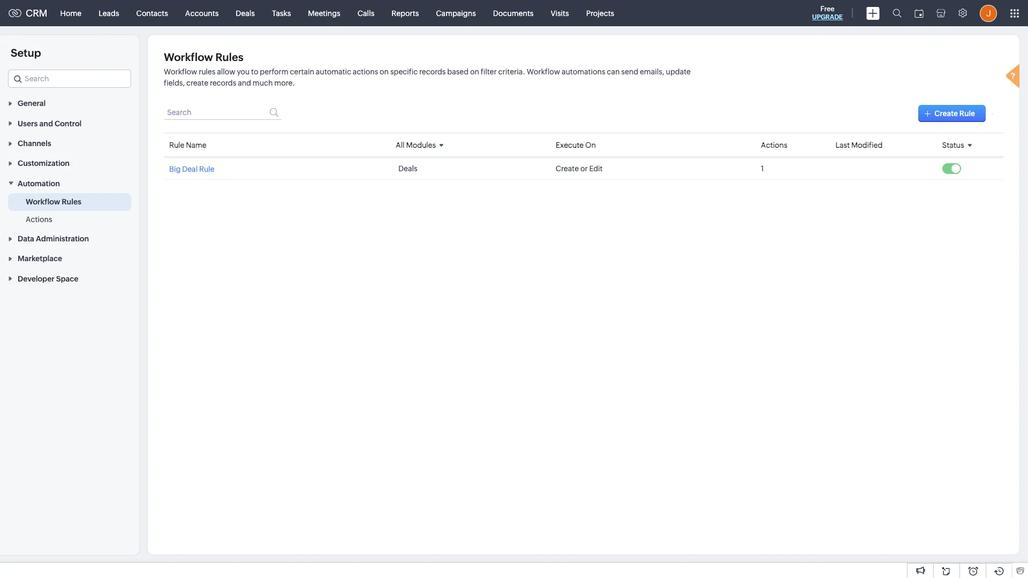 Task type: describe. For each thing, give the bounding box(es) containing it.
data administration button
[[0, 229, 139, 249]]

last modified
[[836, 141, 883, 149]]

documents link
[[485, 0, 542, 26]]

control
[[55, 119, 82, 128]]

deal
[[182, 165, 198, 174]]

All Modules field
[[396, 138, 448, 152]]

data administration
[[18, 235, 89, 243]]

developer space
[[18, 275, 78, 283]]

workflow rules link
[[26, 196, 81, 207]]

1 vertical spatial records
[[210, 79, 236, 87]]

crm link
[[9, 7, 47, 19]]

big deal rule link
[[169, 164, 214, 174]]

channels button
[[0, 133, 139, 153]]

1 horizontal spatial actions
[[761, 141, 788, 149]]

automatic
[[316, 67, 351, 76]]

marketplace
[[18, 255, 62, 263]]

much
[[253, 79, 273, 87]]

1 horizontal spatial rules
[[215, 51, 243, 63]]

home
[[60, 9, 81, 17]]

or
[[580, 164, 588, 173]]

meetings link
[[300, 0, 349, 26]]

edit
[[589, 164, 603, 173]]

can
[[607, 67, 620, 76]]

calls link
[[349, 0, 383, 26]]

administration
[[36, 235, 89, 243]]

0 horizontal spatial search text field
[[9, 70, 131, 87]]

send
[[621, 67, 638, 76]]

execute on
[[556, 141, 596, 149]]

big deal rule
[[169, 165, 214, 174]]

search image
[[893, 9, 902, 18]]

reports
[[392, 9, 419, 17]]

filter
[[481, 67, 497, 76]]

leads
[[99, 9, 119, 17]]

profile element
[[974, 0, 1004, 26]]

modules
[[406, 141, 436, 149]]

reports link
[[383, 0, 427, 26]]

tasks link
[[263, 0, 300, 26]]

developer
[[18, 275, 55, 283]]

deals link
[[227, 0, 263, 26]]

create or edit
[[556, 164, 603, 173]]

create for create or edit
[[556, 164, 579, 173]]

1
[[761, 164, 764, 173]]

search element
[[886, 0, 908, 26]]

all
[[396, 141, 405, 149]]

automations
[[562, 67, 605, 76]]

0 vertical spatial workflow rules
[[164, 51, 243, 63]]

actions inside automation "region"
[[26, 215, 52, 224]]

modified
[[851, 141, 883, 149]]

status
[[942, 141, 964, 149]]

free
[[821, 5, 835, 13]]

big
[[169, 165, 181, 174]]

free upgrade
[[812, 5, 843, 21]]

calendar image
[[915, 9, 924, 17]]

criteria.
[[498, 67, 525, 76]]

create rule
[[935, 109, 975, 118]]

rules
[[199, 67, 215, 76]]

create rule button
[[919, 105, 986, 122]]

Status field
[[942, 138, 976, 152]]

marketplace button
[[0, 249, 139, 269]]

projects link
[[578, 0, 623, 26]]

channels
[[18, 139, 51, 148]]

tasks
[[272, 9, 291, 17]]

crm
[[26, 7, 47, 19]]

developer space button
[[0, 269, 139, 289]]

on
[[585, 141, 596, 149]]

calls
[[358, 9, 374, 17]]

2 on from the left
[[470, 67, 479, 76]]

rule name
[[169, 141, 207, 149]]

users and control button
[[0, 113, 139, 133]]

accounts
[[185, 9, 219, 17]]

based
[[447, 67, 469, 76]]

upgrade
[[812, 13, 843, 21]]

workflow up rules
[[164, 51, 213, 63]]



Task type: vqa. For each thing, say whether or not it's contained in the screenshot.
the Create to the bottom
yes



Task type: locate. For each thing, give the bounding box(es) containing it.
0 horizontal spatial deals
[[236, 9, 255, 17]]

visits link
[[542, 0, 578, 26]]

automation region
[[0, 193, 139, 229]]

and right users
[[39, 119, 53, 128]]

profile image
[[980, 5, 997, 22]]

1 on from the left
[[380, 67, 389, 76]]

1 vertical spatial rule
[[169, 141, 184, 149]]

workflow up actions link
[[26, 197, 60, 206]]

to
[[251, 67, 258, 76]]

automation button
[[0, 173, 139, 193]]

0 vertical spatial rules
[[215, 51, 243, 63]]

home link
[[52, 0, 90, 26]]

accounts link
[[177, 0, 227, 26]]

1 horizontal spatial create
[[935, 109, 958, 118]]

rule left name
[[169, 141, 184, 149]]

certain
[[290, 67, 314, 76]]

perform
[[260, 67, 288, 76]]

on left filter
[[470, 67, 479, 76]]

contacts
[[136, 9, 168, 17]]

1 vertical spatial search text field
[[164, 105, 282, 120]]

1 horizontal spatial deals
[[398, 164, 418, 173]]

workflow up fields,
[[164, 67, 197, 76]]

0 vertical spatial search text field
[[9, 70, 131, 87]]

rules up allow
[[215, 51, 243, 63]]

rule right deal
[[199, 165, 214, 174]]

rule inside button
[[960, 109, 975, 118]]

0 horizontal spatial rules
[[62, 197, 81, 206]]

create inside create rule button
[[935, 109, 958, 118]]

0 vertical spatial create
[[935, 109, 958, 118]]

create menu image
[[866, 7, 880, 20]]

fields,
[[164, 79, 185, 87]]

deals
[[236, 9, 255, 17], [398, 164, 418, 173]]

None field
[[8, 70, 131, 88]]

actions
[[353, 67, 378, 76]]

on right actions
[[380, 67, 389, 76]]

automation
[[18, 179, 60, 188]]

create for create rule
[[935, 109, 958, 118]]

projects
[[586, 9, 614, 17]]

deals left tasks link
[[236, 9, 255, 17]]

records left based
[[419, 67, 446, 76]]

1 vertical spatial create
[[556, 164, 579, 173]]

1 horizontal spatial records
[[419, 67, 446, 76]]

1 horizontal spatial and
[[238, 79, 251, 87]]

and down you
[[238, 79, 251, 87]]

on
[[380, 67, 389, 76], [470, 67, 479, 76]]

1 horizontal spatial rule
[[199, 165, 214, 174]]

meetings
[[308, 9, 340, 17]]

execute
[[556, 141, 584, 149]]

documents
[[493, 9, 534, 17]]

rule up status field
[[960, 109, 975, 118]]

actions link
[[26, 214, 52, 225]]

actions down workflow rules link
[[26, 215, 52, 224]]

workflow rules
[[164, 51, 243, 63], [26, 197, 81, 206]]

emails,
[[640, 67, 664, 76]]

create
[[186, 79, 208, 87]]

1 horizontal spatial workflow rules
[[164, 51, 243, 63]]

rules inside workflow rules link
[[62, 197, 81, 206]]

space
[[56, 275, 78, 283]]

create up status
[[935, 109, 958, 118]]

actions up 1
[[761, 141, 788, 149]]

specific
[[390, 67, 418, 76]]

workflow rules allow you to perform certain automatic actions on specific records based on filter criteria. workflow automations can send emails, update fields, create records and much more.
[[164, 67, 691, 87]]

1 vertical spatial deals
[[398, 164, 418, 173]]

create left or at the right of the page
[[556, 164, 579, 173]]

general
[[18, 99, 46, 108]]

0 horizontal spatial create
[[556, 164, 579, 173]]

you
[[237, 67, 250, 76]]

leads link
[[90, 0, 128, 26]]

rule
[[960, 109, 975, 118], [169, 141, 184, 149], [199, 165, 214, 174]]

2 vertical spatial rule
[[199, 165, 214, 174]]

workflow rules up actions link
[[26, 197, 81, 206]]

0 horizontal spatial actions
[[26, 215, 52, 224]]

all modules
[[396, 141, 436, 149]]

last
[[836, 141, 850, 149]]

workflow rules up rules
[[164, 51, 243, 63]]

visits
[[551, 9, 569, 17]]

0 vertical spatial records
[[419, 67, 446, 76]]

workflow rules inside automation "region"
[[26, 197, 81, 206]]

0 vertical spatial deals
[[236, 9, 255, 17]]

more.
[[274, 79, 295, 87]]

deals down all
[[398, 164, 418, 173]]

0 horizontal spatial workflow rules
[[26, 197, 81, 206]]

general button
[[0, 93, 139, 113]]

records
[[419, 67, 446, 76], [210, 79, 236, 87]]

1 horizontal spatial search text field
[[164, 105, 282, 120]]

workflow inside automation "region"
[[26, 197, 60, 206]]

update
[[666, 67, 691, 76]]

customization button
[[0, 153, 139, 173]]

0 horizontal spatial rule
[[169, 141, 184, 149]]

customization
[[18, 159, 70, 168]]

1 vertical spatial actions
[[26, 215, 52, 224]]

1 vertical spatial workflow rules
[[26, 197, 81, 206]]

2 horizontal spatial rule
[[960, 109, 975, 118]]

1 horizontal spatial on
[[470, 67, 479, 76]]

0 horizontal spatial on
[[380, 67, 389, 76]]

workflow
[[164, 51, 213, 63], [164, 67, 197, 76], [527, 67, 560, 76], [26, 197, 60, 206]]

0 vertical spatial and
[[238, 79, 251, 87]]

allow
[[217, 67, 235, 76]]

users
[[18, 119, 38, 128]]

Search text field
[[9, 70, 131, 87], [164, 105, 282, 120]]

0 vertical spatial rule
[[960, 109, 975, 118]]

and inside users and control dropdown button
[[39, 119, 53, 128]]

contacts link
[[128, 0, 177, 26]]

and inside workflow rules allow you to perform certain automatic actions on specific records based on filter criteria. workflow automations can send emails, update fields, create records and much more.
[[238, 79, 251, 87]]

search text field up general dropdown button on the top left of page
[[9, 70, 131, 87]]

actions
[[761, 141, 788, 149], [26, 215, 52, 224]]

setup
[[11, 47, 41, 59]]

campaigns link
[[427, 0, 485, 26]]

rules
[[215, 51, 243, 63], [62, 197, 81, 206]]

users and control
[[18, 119, 82, 128]]

create
[[935, 109, 958, 118], [556, 164, 579, 173]]

name
[[186, 141, 207, 149]]

0 horizontal spatial and
[[39, 119, 53, 128]]

search text field down create
[[164, 105, 282, 120]]

0 vertical spatial actions
[[761, 141, 788, 149]]

workflow right criteria.
[[527, 67, 560, 76]]

campaigns
[[436, 9, 476, 17]]

rules down automation dropdown button
[[62, 197, 81, 206]]

create menu element
[[860, 0, 886, 26]]

data
[[18, 235, 34, 243]]

records down allow
[[210, 79, 236, 87]]

1 vertical spatial rules
[[62, 197, 81, 206]]

1 vertical spatial and
[[39, 119, 53, 128]]

0 horizontal spatial records
[[210, 79, 236, 87]]



